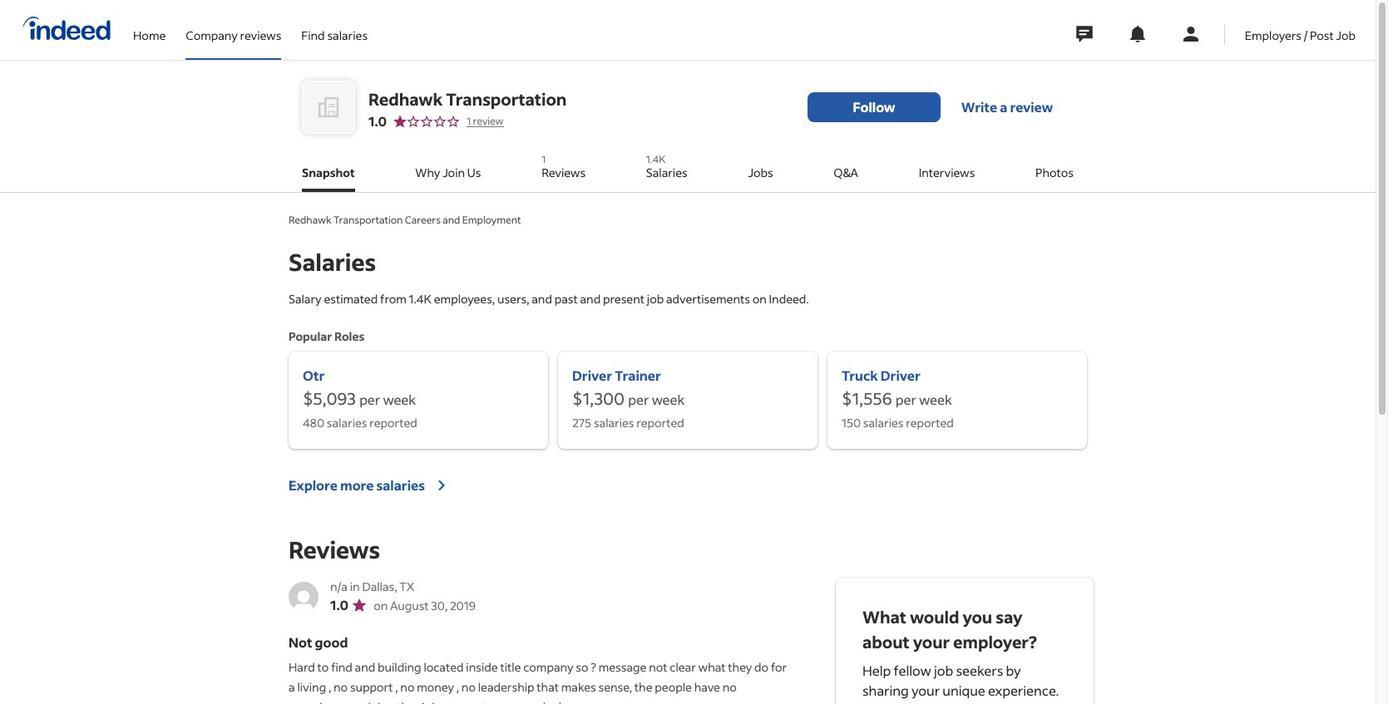 Task type: locate. For each thing, give the bounding box(es) containing it.
seekers
[[957, 662, 1004, 680]]

0 vertical spatial 1.4k
[[646, 153, 666, 166]]

review right write
[[1011, 98, 1054, 116]]

company
[[524, 660, 574, 676]]

job up unique
[[935, 662, 954, 680]]

1 horizontal spatial 1
[[542, 153, 546, 166]]

2 horizontal spatial reported
[[907, 415, 954, 431]]

week
[[383, 391, 416, 409], [652, 391, 685, 409], [920, 391, 953, 409]]

week right $1,556
[[920, 391, 953, 409]]

tx
[[400, 579, 415, 595]]

driver up $1,556
[[881, 367, 921, 384]]

1 inside 1 reviews
[[542, 153, 546, 166]]

have
[[695, 680, 721, 696]]

0 horizontal spatial redhawk
[[289, 214, 332, 226]]

0 horizontal spatial 1
[[467, 115, 471, 127]]

$5,093
[[303, 388, 356, 409]]

0 horizontal spatial 1.0
[[330, 597, 349, 614]]

job
[[1337, 27, 1357, 43]]

1 right us at top left
[[542, 153, 546, 166]]

0 horizontal spatial week
[[383, 391, 416, 409]]

1 vertical spatial transportation
[[334, 214, 403, 226]]

1.4k inside "1.4k salaries"
[[646, 153, 666, 166]]

week right $5,093
[[383, 391, 416, 409]]

roles
[[335, 329, 365, 345]]

salaries down $1,300
[[594, 415, 635, 431]]

photos link
[[1036, 147, 1074, 192]]

480
[[303, 415, 325, 431]]

review
[[1011, 98, 1054, 116], [473, 115, 504, 127]]

salaries down $1,556
[[864, 415, 904, 431]]

3 week from the left
[[920, 391, 953, 409]]

no up the "other"
[[401, 680, 415, 696]]

1 review link
[[467, 115, 504, 128]]

photos
[[1036, 165, 1074, 181]]

estimated
[[324, 291, 378, 307]]

to
[[318, 660, 329, 676]]

2 driver from the left
[[881, 367, 921, 384]]

1 vertical spatial a
[[289, 680, 295, 696]]

and left past
[[532, 291, 553, 307]]

1 down redhawk transportation
[[467, 115, 471, 127]]

reported
[[370, 415, 418, 431], [637, 415, 685, 431], [907, 415, 954, 431]]

say
[[996, 607, 1023, 628]]

and right careers
[[443, 214, 461, 226]]

living
[[297, 680, 326, 696]]

do left for
[[755, 660, 769, 676]]

why
[[416, 165, 441, 181]]

present
[[603, 291, 645, 307]]

employers / post job link
[[1246, 0, 1357, 57]]

redhawk up the why
[[369, 88, 443, 110]]

write a review link
[[941, 92, 1074, 122]]

no down find
[[334, 680, 348, 696]]

reported right "150"
[[907, 415, 954, 431]]

0 vertical spatial a
[[1001, 98, 1008, 116]]

users,
[[498, 291, 530, 307]]

2 week from the left
[[652, 391, 685, 409]]

messages unread count 0 image
[[1074, 17, 1096, 51]]

no right have
[[723, 680, 737, 696]]

hard to find and building  located inside  title company  so ? message not clear what they do  for a  living  , no support  ,  no money  , no  leadership that makes sense, the people have  no experience  and do  other  jobs  , very strange work place
[[289, 660, 787, 705]]

3 reported from the left
[[907, 415, 954, 431]]

review down redhawk transportation
[[473, 115, 504, 127]]

1 horizontal spatial 1.4k
[[646, 153, 666, 166]]

0 vertical spatial your
[[914, 632, 950, 653]]

0 vertical spatial reviews
[[542, 165, 586, 181]]

3 per from the left
[[896, 391, 917, 409]]

per inside truck driver $1,556 per week 150 salaries reported
[[896, 391, 917, 409]]

not good
[[289, 634, 348, 652]]

1 vertical spatial 1.0
[[330, 597, 349, 614]]

a right write
[[1001, 98, 1008, 116]]

and down support
[[351, 700, 371, 705]]

reported for $1,300
[[637, 415, 685, 431]]

1 horizontal spatial job
[[935, 662, 954, 680]]

1 reviews
[[542, 153, 586, 181]]

transportation up 1 review
[[446, 88, 567, 110]]

1 vertical spatial job
[[935, 662, 954, 680]]

0 horizontal spatial reported
[[370, 415, 418, 431]]

1 horizontal spatial salaries
[[646, 165, 688, 181]]

1.0 out of 5 stars. image
[[330, 596, 374, 616]]

1 vertical spatial redhawk
[[289, 214, 332, 226]]

message
[[599, 660, 647, 676]]

1 reported from the left
[[370, 415, 418, 431]]

trainer
[[615, 367, 662, 384]]

1.0
[[369, 112, 387, 130], [330, 597, 349, 614]]

0 horizontal spatial per
[[360, 391, 381, 409]]

reported up explore more salaries link
[[370, 415, 418, 431]]

reported down trainer
[[637, 415, 685, 431]]

find
[[331, 660, 353, 676]]

inside
[[466, 660, 498, 676]]

1 horizontal spatial week
[[652, 391, 685, 409]]

sharing
[[863, 682, 909, 700]]

job right present
[[647, 291, 664, 307]]

1 vertical spatial your
[[912, 682, 940, 700]]

week inside truck driver $1,556 per week 150 salaries reported
[[920, 391, 953, 409]]

2 reported from the left
[[637, 415, 685, 431]]

1 horizontal spatial reported
[[637, 415, 685, 431]]

0 horizontal spatial driver
[[573, 367, 613, 384]]

reported inside driver trainer $1,300 per week 275 salaries reported
[[637, 415, 685, 431]]

home link
[[133, 0, 166, 57]]

on
[[753, 291, 767, 307], [374, 598, 388, 614]]

employer?
[[954, 632, 1038, 653]]

a inside hard to find and building  located inside  title company  so ? message not clear what they do  for a  living  , no support  ,  no money  , no  leadership that makes sense, the people have  no experience  and do  other  jobs  , very strange work place
[[289, 680, 295, 696]]

week inside otr $5,093 per week 480 salaries reported
[[383, 391, 416, 409]]

0 vertical spatial transportation
[[446, 88, 567, 110]]

1 horizontal spatial review
[[1011, 98, 1054, 116]]

1 horizontal spatial 1.0
[[369, 112, 387, 130]]

and right past
[[580, 291, 601, 307]]

2 horizontal spatial week
[[920, 391, 953, 409]]

do down support
[[374, 700, 388, 705]]

money
[[417, 680, 454, 696]]

0 vertical spatial 1
[[467, 115, 471, 127]]

2 per from the left
[[629, 391, 650, 409]]

0 horizontal spatial review
[[473, 115, 504, 127]]

per right $5,093
[[360, 391, 381, 409]]

per inside driver trainer $1,300 per week 275 salaries reported
[[629, 391, 650, 409]]

salaries down $5,093
[[327, 415, 367, 431]]

0 horizontal spatial on
[[374, 598, 388, 614]]

1 vertical spatial 1.4k
[[409, 291, 432, 307]]

company
[[186, 27, 238, 43]]

1 horizontal spatial reviews
[[542, 165, 586, 181]]

job
[[647, 291, 664, 307], [935, 662, 954, 680]]

1 horizontal spatial redhawk
[[369, 88, 443, 110]]

redhawk down snapshot
[[289, 214, 332, 226]]

popular roles
[[289, 329, 365, 345]]

indeed.
[[769, 291, 809, 307]]

your down fellow
[[912, 682, 940, 700]]

driver
[[573, 367, 613, 384], [881, 367, 921, 384]]

0 vertical spatial do
[[755, 660, 769, 676]]

2 horizontal spatial per
[[896, 391, 917, 409]]

why join us link
[[416, 147, 481, 192]]

place
[[552, 700, 581, 705]]

people
[[655, 680, 692, 696]]

1 horizontal spatial do
[[755, 660, 769, 676]]

follow button
[[808, 92, 941, 122]]

per down trainer
[[629, 391, 650, 409]]

not good link
[[289, 634, 348, 652]]

1 for review
[[467, 115, 471, 127]]

1 horizontal spatial transportation
[[446, 88, 567, 110]]

employers
[[1246, 27, 1302, 43]]

0 vertical spatial redhawk
[[369, 88, 443, 110]]

a left 'living'
[[289, 680, 295, 696]]

transportation left careers
[[334, 214, 403, 226]]

no up very
[[462, 680, 476, 696]]

advertisements
[[667, 291, 751, 307]]

week down trainer
[[652, 391, 685, 409]]

0 vertical spatial on
[[753, 291, 767, 307]]

1 driver from the left
[[573, 367, 613, 384]]

redhawk for redhawk transportation
[[369, 88, 443, 110]]

a
[[1001, 98, 1008, 116], [289, 680, 295, 696]]

driver up $1,300
[[573, 367, 613, 384]]

why join us
[[416, 165, 481, 181]]

write a review
[[962, 98, 1054, 116]]

employees,
[[434, 291, 495, 307]]

1 week from the left
[[383, 391, 416, 409]]

would
[[910, 607, 960, 628]]

strange
[[478, 700, 520, 705]]

1 vertical spatial on
[[374, 598, 388, 614]]

30,
[[431, 598, 448, 614]]

good
[[315, 634, 348, 652]]

sense,
[[599, 680, 633, 696]]

reported for $1,556
[[907, 415, 954, 431]]

work
[[522, 700, 550, 705]]

0 horizontal spatial job
[[647, 291, 664, 307]]

per for $1,300
[[629, 391, 650, 409]]

week inside driver trainer $1,300 per week 275 salaries reported
[[652, 391, 685, 409]]

0 horizontal spatial salaries
[[289, 247, 376, 277]]

your down would
[[914, 632, 950, 653]]

1 vertical spatial do
[[374, 700, 388, 705]]

1 vertical spatial 1
[[542, 153, 546, 166]]

driver inside truck driver $1,556 per week 150 salaries reported
[[881, 367, 921, 384]]

2019
[[450, 598, 476, 614]]

q&a
[[834, 165, 859, 181]]

do
[[755, 660, 769, 676], [374, 700, 388, 705]]

on down dallas,
[[374, 598, 388, 614]]

1 vertical spatial salaries
[[289, 247, 376, 277]]

redhawk for redhawk transportation careers and employment
[[289, 214, 332, 226]]

driver inside driver trainer $1,300 per week 275 salaries reported
[[573, 367, 613, 384]]

0 vertical spatial salaries
[[646, 165, 688, 181]]

redhawk transportation
[[369, 88, 567, 110]]

0 horizontal spatial reviews
[[289, 535, 380, 565]]

1.4k
[[646, 153, 666, 166], [409, 291, 432, 307]]

1 horizontal spatial driver
[[881, 367, 921, 384]]

on left indeed.
[[753, 291, 767, 307]]

post
[[1311, 27, 1335, 43]]

per
[[360, 391, 381, 409], [629, 391, 650, 409], [896, 391, 917, 409]]

reported inside truck driver $1,556 per week 150 salaries reported
[[907, 415, 954, 431]]

0 horizontal spatial transportation
[[334, 214, 403, 226]]

1 horizontal spatial a
[[1001, 98, 1008, 116]]

other
[[390, 700, 420, 705]]

1 horizontal spatial per
[[629, 391, 650, 409]]

per right $1,556
[[896, 391, 917, 409]]

0 horizontal spatial a
[[289, 680, 295, 696]]

1 per from the left
[[360, 391, 381, 409]]

no
[[334, 680, 348, 696], [401, 680, 415, 696], [462, 680, 476, 696], [723, 680, 737, 696]]



Task type: vqa. For each thing, say whether or not it's contained in the screenshot.
28134
no



Task type: describe. For each thing, give the bounding box(es) containing it.
write
[[962, 98, 998, 116]]

0 horizontal spatial do
[[374, 700, 388, 705]]

reviews
[[240, 27, 282, 43]]

, up the "other"
[[395, 680, 398, 696]]

more
[[340, 477, 374, 494]]

transportation for redhawk transportation careers and employment
[[334, 214, 403, 226]]

salaries inside otr $5,093 per week 480 salaries reported
[[327, 415, 367, 431]]

1.4k salaries
[[646, 153, 688, 181]]

$1,556
[[842, 388, 893, 409]]

clear
[[670, 660, 696, 676]]

from
[[380, 291, 407, 307]]

salary estimated from 1.4k employees, users, and past and present job advertisements on indeed.
[[289, 291, 809, 307]]

they
[[728, 660, 753, 676]]

salaries right 'find' on the left top of the page
[[327, 27, 368, 43]]

truck
[[842, 367, 878, 384]]

, up very
[[457, 680, 459, 696]]

reported inside otr $5,093 per week 480 salaries reported
[[370, 415, 418, 431]]

find
[[302, 27, 325, 43]]

per inside otr $5,093 per week 480 salaries reported
[[360, 391, 381, 409]]

and up support
[[355, 660, 376, 676]]

1 no from the left
[[334, 680, 348, 696]]

jobs
[[749, 165, 774, 181]]

3 no from the left
[[462, 680, 476, 696]]

what
[[863, 607, 907, 628]]

1 review
[[467, 115, 504, 127]]

, right the jobs
[[447, 700, 450, 705]]

jobs
[[422, 700, 445, 705]]

snapshot link
[[302, 147, 355, 192]]

follow
[[853, 98, 896, 116]]

job inside help fellow job seekers by sharing your unique experience.
[[935, 662, 954, 680]]

experience.
[[989, 682, 1060, 700]]

join
[[443, 165, 465, 181]]

salaries inside truck driver $1,556 per week 150 salaries reported
[[864, 415, 904, 431]]

0 horizontal spatial 1.4k
[[409, 291, 432, 307]]

truck driver $1,556 per week 150 salaries reported
[[842, 367, 954, 431]]

snapshot
[[302, 165, 355, 181]]

on august 30, 2019
[[374, 598, 476, 614]]

driver trainer $1,300 per week 275 salaries reported
[[573, 367, 685, 431]]

title
[[501, 660, 521, 676]]

you
[[963, 607, 993, 628]]

notifications unread count 0 image
[[1128, 24, 1148, 44]]

, right 'living'
[[329, 680, 331, 696]]

home
[[133, 27, 166, 43]]

employers / post job
[[1246, 27, 1357, 43]]

n/a
[[330, 579, 348, 595]]

your inside help fellow job seekers by sharing your unique experience.
[[912, 682, 940, 700]]

per for $1,556
[[896, 391, 917, 409]]

past
[[555, 291, 578, 307]]

275
[[573, 415, 592, 431]]

dallas,
[[362, 579, 397, 595]]

by
[[1007, 662, 1022, 680]]

?
[[591, 660, 597, 676]]

explore more salaries link
[[289, 476, 452, 496]]

salary
[[289, 291, 322, 307]]

that
[[537, 680, 559, 696]]

located
[[424, 660, 464, 676]]

account image
[[1182, 24, 1202, 44]]

help
[[863, 662, 892, 680]]

1 for reviews
[[542, 153, 546, 166]]

interviews
[[919, 165, 976, 181]]

us
[[468, 165, 481, 181]]

about
[[863, 632, 910, 653]]

salaries right more
[[377, 477, 425, 494]]

transportation for redhawk transportation
[[446, 88, 567, 110]]

redhawk transportation careers and employment
[[289, 214, 521, 226]]

hard
[[289, 660, 315, 676]]

in
[[350, 579, 360, 595]]

150
[[842, 415, 861, 431]]

find salaries link
[[302, 0, 368, 57]]

week for $1,300
[[652, 391, 685, 409]]

not
[[289, 634, 312, 652]]

week for $1,556
[[920, 391, 953, 409]]

otr
[[303, 367, 325, 384]]

the
[[635, 680, 653, 696]]

support
[[350, 680, 393, 696]]

1 vertical spatial reviews
[[289, 535, 380, 565]]

company reviews
[[186, 27, 282, 43]]

unique
[[943, 682, 986, 700]]

4 no from the left
[[723, 680, 737, 696]]

2 no from the left
[[401, 680, 415, 696]]

explore
[[289, 477, 338, 494]]

jobs link
[[749, 147, 774, 192]]

experience
[[289, 700, 348, 705]]

salaries inside driver trainer $1,300 per week 275 salaries reported
[[594, 415, 635, 431]]

interviews link
[[919, 147, 976, 192]]

fellow
[[894, 662, 932, 680]]

so
[[576, 660, 589, 676]]

your inside 'what would you say about your employer?'
[[914, 632, 950, 653]]

explore more salaries
[[289, 477, 425, 494]]

0 vertical spatial job
[[647, 291, 664, 307]]

for
[[771, 660, 787, 676]]

0 vertical spatial 1.0
[[369, 112, 387, 130]]

1.0 inside 1.0 out of 5 stars. image
[[330, 597, 349, 614]]

makes
[[562, 680, 596, 696]]

careers
[[405, 214, 441, 226]]

employment
[[463, 214, 521, 226]]

building
[[378, 660, 422, 676]]

1 horizontal spatial on
[[753, 291, 767, 307]]



